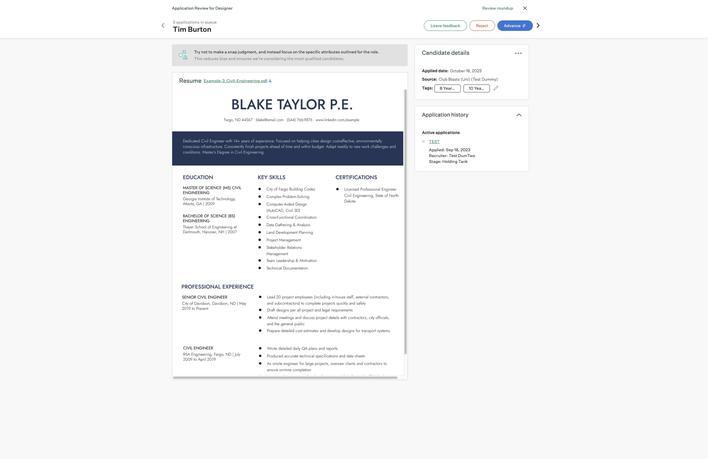 Task type: locate. For each thing, give the bounding box(es) containing it.
try
[[194, 49, 201, 54]]

judgment,
[[238, 49, 258, 54]]

application review for designer
[[172, 6, 233, 11]]

and up we're at left top
[[259, 49, 266, 54]]

0 horizontal spatial for
[[209, 6, 215, 11]]

review roundup
[[483, 6, 514, 10]]

1 horizontal spatial for
[[358, 49, 363, 54]]

applications for active applications
[[436, 130, 460, 135]]

and
[[259, 49, 266, 54], [229, 56, 236, 61]]

1 horizontal spatial application
[[422, 111, 451, 118]]

0 vertical spatial 2023
[[472, 68, 482, 73]]

applications up the "tim burton" link
[[176, 19, 200, 24]]

stage:
[[429, 159, 442, 164]]

next element
[[536, 22, 542, 29]]

applications up the test
[[436, 130, 460, 135]]

0 vertical spatial and
[[259, 49, 266, 54]]

0 horizontal spatial application
[[172, 6, 194, 11]]

the right on
[[299, 49, 305, 54]]

for
[[209, 6, 215, 11], [358, 49, 363, 54]]

application for application review for designer
[[172, 6, 194, 11]]

0 horizontal spatial and
[[229, 56, 236, 61]]

2023 up (test
[[472, 68, 482, 73]]

role.
[[371, 49, 379, 54]]

in
[[201, 19, 204, 24]]

0 horizontal spatial 18,
[[455, 147, 460, 152]]

tags:
[[422, 85, 433, 90]]

date:
[[439, 68, 449, 73]]

review
[[483, 6, 496, 10], [195, 6, 209, 11]]

burton
[[188, 25, 212, 33]]

queue
[[205, 19, 217, 24]]

the left role.
[[364, 49, 370, 54]]

1 horizontal spatial 2023
[[472, 68, 482, 73]]

most
[[295, 56, 304, 61]]

for left the designer
[[209, 6, 215, 11]]

0 horizontal spatial 2023
[[461, 147, 471, 152]]

leave feedback button
[[424, 20, 467, 31]]

2023 inside applied: sep 18, 2023 recruiter: test dumtwo stage: holding tank
[[461, 147, 471, 152]]

2023
[[472, 68, 482, 73], [461, 147, 471, 152]]

applications inside 3 applications in queue tim burton
[[176, 19, 200, 24]]

example-3_civil-engineering.pdf
[[204, 78, 268, 83]]

applications
[[176, 19, 200, 24], [436, 130, 460, 135]]

0 vertical spatial 18,
[[466, 68, 472, 73]]

focus
[[282, 49, 292, 54]]

applied
[[422, 68, 438, 73]]

18, inside applied: sep 18, 2023 recruiter: test dumtwo stage: holding tank
[[455, 147, 460, 152]]

and down snap
[[229, 56, 236, 61]]

1 vertical spatial application
[[422, 111, 451, 118]]

qualified
[[305, 56, 322, 61]]

blasts
[[449, 77, 460, 82]]

the
[[299, 49, 305, 54], [364, 49, 370, 54], [287, 56, 294, 61]]

application up active applications
[[422, 111, 451, 118]]

3 applications in queue tim burton
[[173, 19, 217, 33]]

review up in
[[195, 6, 209, 11]]

0 horizontal spatial applications
[[176, 19, 200, 24]]

advance button
[[498, 20, 533, 31]]

1 horizontal spatial review
[[483, 6, 496, 10]]

application
[[172, 6, 194, 11], [422, 111, 451, 118]]

source:
[[422, 77, 438, 82]]

reject
[[476, 23, 489, 28]]

1 vertical spatial 2023
[[461, 147, 471, 152]]

0 vertical spatial applications
[[176, 19, 200, 24]]

outlined
[[341, 49, 357, 54]]

dumtwo
[[458, 153, 476, 158]]

1 vertical spatial 18,
[[455, 147, 460, 152]]

1 review from the left
[[483, 6, 496, 10]]

1 vertical spatial and
[[229, 56, 236, 61]]

application for application history
[[422, 111, 451, 118]]

designer
[[216, 6, 233, 11]]

test
[[449, 153, 458, 158]]

add a candidate tag image
[[494, 86, 499, 90]]

18, up test
[[455, 147, 460, 152]]

18,
[[466, 68, 472, 73], [455, 147, 460, 152]]

example-3_civil-engineering.pdf link
[[202, 78, 273, 84]]

leave feedback
[[431, 23, 461, 28]]

review left roundup
[[483, 6, 496, 10]]

2 horizontal spatial the
[[364, 49, 370, 54]]

candidate
[[422, 49, 450, 56]]

0 vertical spatial application
[[172, 6, 194, 11]]

1 vertical spatial applications
[[436, 130, 460, 135]]

test
[[429, 139, 440, 144]]

1 horizontal spatial applications
[[436, 130, 460, 135]]

not
[[201, 49, 208, 54]]

18, up (uni)
[[466, 68, 472, 73]]

ensures
[[237, 56, 252, 61]]

1 vertical spatial for
[[358, 49, 363, 54]]

1 horizontal spatial 18,
[[466, 68, 472, 73]]

for inside try not to make a snap judgment, and instead focus on the specific attributes outlined for the role. this reduces bias and ensures we're considering the most qualified candidates.
[[358, 49, 363, 54]]

history
[[452, 111, 469, 118]]

application up 3 in the left of the page
[[172, 6, 194, 11]]

snap
[[228, 49, 237, 54]]

feedback
[[443, 23, 461, 28]]

this
[[194, 56, 203, 61]]

for right "outlined"
[[358, 49, 363, 54]]

the down focus
[[287, 56, 294, 61]]

sep
[[446, 147, 454, 152]]

applied date: october 18, 2023
[[422, 68, 482, 73]]

on
[[293, 49, 298, 54]]

0 vertical spatial for
[[209, 6, 215, 11]]

resume
[[179, 77, 202, 84]]

1 horizontal spatial and
[[259, 49, 266, 54]]

application history
[[422, 111, 469, 118]]

0 horizontal spatial review
[[195, 6, 209, 11]]

2023 up dumtwo
[[461, 147, 471, 152]]



Task type: describe. For each thing, give the bounding box(es) containing it.
roundup
[[497, 6, 514, 10]]

october
[[450, 68, 466, 73]]

(test
[[471, 77, 481, 82]]

2 review from the left
[[195, 6, 209, 11]]

active
[[422, 130, 435, 135]]

tank
[[459, 159, 468, 164]]

dummy)
[[482, 77, 498, 82]]

applied: sep 18, 2023 recruiter: test dumtwo stage: holding tank
[[429, 147, 476, 164]]

next image
[[536, 22, 542, 28]]

reduces
[[204, 56, 219, 61]]

active applications
[[422, 130, 460, 135]]

to
[[209, 49, 213, 54]]

we're
[[253, 56, 263, 61]]

candidate actions element
[[515, 48, 522, 58]]

considering
[[264, 56, 287, 61]]

candidate actions image
[[515, 52, 522, 54]]

leave
[[431, 23, 442, 28]]

close image
[[522, 5, 529, 12]]

candidates.
[[322, 56, 345, 61]]

(uni)
[[461, 77, 471, 82]]

applications for 3 applications in queue tim burton
[[176, 19, 200, 24]]

reject button
[[470, 20, 495, 31]]

review roundup link
[[483, 5, 514, 11]]

make
[[213, 49, 224, 54]]

3_civil-
[[222, 78, 237, 83]]

try not to make a snap judgment, and instead focus on the specific attributes outlined for the role. this reduces bias and ensures we're considering the most qualified candidates.
[[194, 49, 379, 61]]

details
[[452, 49, 470, 56]]

3
[[173, 19, 175, 24]]

a
[[225, 49, 227, 54]]

moving to this stage may trigger an action. image
[[522, 23, 527, 28]]

bias
[[220, 56, 228, 61]]

example-
[[204, 78, 222, 83]]

test link
[[429, 139, 440, 144]]

recruiter:
[[429, 153, 448, 158]]

tim
[[173, 25, 187, 33]]

0 horizontal spatial the
[[287, 56, 294, 61]]

attributes
[[322, 49, 340, 54]]

tim burton link
[[173, 25, 219, 33]]

engineering.pdf
[[237, 78, 268, 83]]

moving to this stage may trigger an action. element
[[521, 23, 527, 28]]

applied:
[[429, 147, 445, 152]]

specific
[[306, 49, 321, 54]]

instead
[[267, 49, 281, 54]]

1 horizontal spatial the
[[299, 49, 305, 54]]

advance
[[504, 23, 521, 28]]

candidate details
[[422, 49, 470, 56]]

previous element
[[160, 22, 166, 29]]

club
[[439, 77, 448, 82]]

source: club blasts (uni) (test dummy)
[[422, 77, 498, 82]]

holding
[[443, 159, 458, 164]]



Task type: vqa. For each thing, say whether or not it's contained in the screenshot.
toolbar
no



